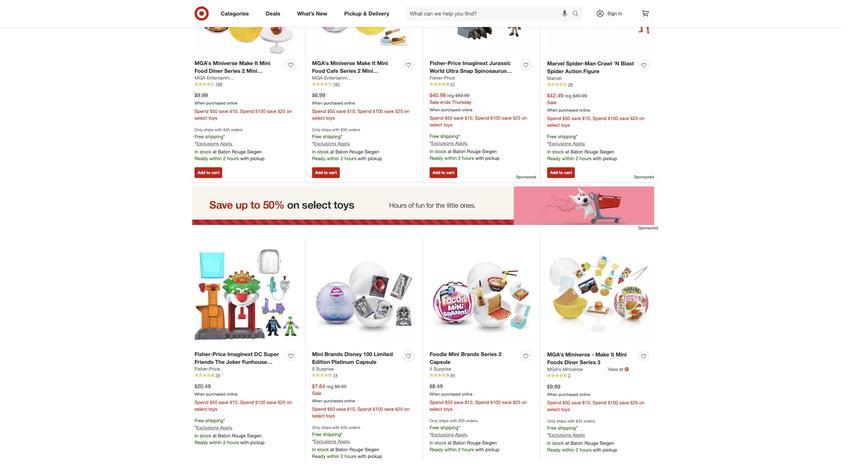 Task type: vqa. For each thing, say whether or not it's contained in the screenshot.
rightmost green
no



Task type: locate. For each thing, give the bounding box(es) containing it.
capsule down 100
[[356, 359, 377, 366]]

spider
[[547, 68, 564, 75]]

exclusions apply. link for mga's miniverse - make it mini foods diner series 3
[[549, 433, 586, 439]]

1 add to cart from the left
[[198, 170, 219, 175]]

$25 inside $8.49 when purchased online spend $50 save $10, spend $100 save $25 on select toys
[[513, 400, 521, 406]]

2 5 surprise link from the left
[[430, 366, 451, 373]]

sale down $40.99
[[430, 99, 439, 105]]

mga's
[[195, 60, 211, 66], [312, 60, 329, 66], [547, 352, 564, 358], [547, 367, 561, 373]]

man
[[585, 60, 596, 67]]

$25 inside $6.99 when purchased online spend $50 save $10, spend $100 save $25 on select toys
[[395, 109, 403, 114]]

0 horizontal spatial entertainment
[[207, 75, 237, 81]]

select inside $7.64 reg $8.99 sale when purchased online spend $50 save $10, spend $100 save $25 on select toys
[[312, 414, 325, 419]]

it
[[255, 60, 258, 66], [372, 60, 376, 66], [611, 352, 614, 358]]

diner up 189
[[209, 67, 223, 74]]

foodie mini brands series 2 capsule link
[[430, 351, 518, 366]]

series inside "mga's miniverse make it mini food diner series 2 mini collectibles"
[[224, 67, 240, 74]]

$50
[[210, 109, 218, 114], [327, 109, 335, 114], [445, 115, 453, 121], [563, 116, 570, 121], [210, 400, 218, 406], [445, 400, 453, 406], [563, 400, 570, 406], [327, 407, 335, 413]]

food for diner
[[195, 67, 208, 74]]

imaginext for spinosaurus
[[463, 60, 488, 66]]

purchased down $49.99
[[559, 108, 578, 113]]

miniverse for foods
[[566, 352, 590, 358]]

entertainment for diner
[[207, 75, 237, 81]]

1 cart from the left
[[211, 170, 219, 175]]

reg left $8.99
[[327, 384, 334, 390]]

1 to from the left
[[206, 170, 210, 175]]

sponsored
[[516, 175, 536, 180], [634, 175, 654, 180], [638, 226, 658, 231]]

only ships with $35 orders free shipping * * exclusions apply. in stock at  baton rouge siegen ready within 2 hours with pickup for foodie mini brands series 2 capsule
[[430, 419, 500, 453]]

add to cart for $6.99
[[315, 170, 337, 175]]

what's new link
[[291, 6, 336, 21]]

reg for $40.99
[[447, 92, 454, 98]]

online inside $20.49 when purchased online spend $50 save $10, spend $100 save $25 on select toys
[[227, 392, 238, 397]]

3
[[598, 359, 601, 366]]

mga for mga's miniverse make it mini food diner series 2 mini collectibles
[[195, 75, 205, 81]]

make inside mga's miniverse make it mini food cafe series 2 mini collectibles
[[357, 60, 371, 66]]

it inside "mga's miniverse make it mini food diner series 2 mini collectibles"
[[255, 60, 258, 66]]

miniverse inside the mga's miniverse - make it mini foods diner series 3
[[566, 352, 590, 358]]

reg down '26'
[[565, 93, 572, 99]]

3 add to cart from the left
[[433, 170, 455, 175]]

fisher-price link down world
[[430, 75, 455, 82]]

0 vertical spatial imaginext
[[463, 60, 488, 66]]

1 capsule from the left
[[356, 359, 377, 366]]

1 5 surprise from the left
[[312, 367, 334, 372]]

0 horizontal spatial collectibles
[[195, 75, 225, 82]]

$10, inside $8.49 when purchased online spend $50 save $10, spend $100 save $25 on select toys
[[465, 400, 474, 406]]

miniverse inside "mga's miniverse make it mini food diner series 2 mini collectibles"
[[213, 60, 238, 66]]

miniverse left -
[[566, 352, 590, 358]]

0 horizontal spatial capsule
[[356, 359, 377, 366]]

$50 down mga's miniverse
[[563, 400, 570, 406]]

4 add to cart from the left
[[550, 170, 572, 175]]

$35 for mga's miniverse make it mini food cafe series 2 mini collectibles
[[341, 127, 347, 133]]

1 vertical spatial imaginext
[[227, 351, 253, 358]]

mga's miniverse make it mini food cafe series 2 mini collectibles image
[[312, 0, 416, 55], [312, 0, 416, 55]]

4 cart from the left
[[564, 170, 572, 175]]

1 horizontal spatial diner
[[565, 359, 578, 366]]

ships
[[204, 127, 214, 133], [322, 127, 331, 133], [439, 419, 449, 424], [557, 419, 566, 424], [322, 426, 331, 431]]

toys inside $6.99 when purchased online spend $50 save $10, spend $100 save $25 on select toys
[[326, 115, 335, 121]]

brands inside mini brands disney 100 limited edition platinum capsule
[[325, 351, 343, 358]]

0 vertical spatial fisher-price
[[430, 75, 455, 81]]

imaginext
[[463, 60, 488, 66], [227, 351, 253, 358]]

sale inside $42.49 reg $49.99 sale when purchased online spend $50 save $10, spend $100 save $25 on select toys
[[547, 100, 557, 106]]

action inside fisher-price imaginext dc super friends the joker funhouse playset with color changing action
[[195, 374, 211, 381]]

imaginext inside fisher-price imaginext jurassic world ultra snap spinosaurus dinosaur
[[463, 60, 488, 66]]

cafe
[[327, 67, 339, 74]]

purchased down $8.99
[[324, 399, 343, 404]]

0 horizontal spatial mga entertainment link
[[195, 75, 237, 82]]

orders for mini brands disney 100 limited edition platinum capsule
[[349, 426, 360, 431]]

1 horizontal spatial mga entertainment
[[312, 75, 354, 81]]

purchased down mga's miniverse
[[559, 393, 578, 398]]

diner inside the mga's miniverse - make it mini foods diner series 3
[[565, 359, 578, 366]]

ships for mga's miniverse - make it mini foods diner series 3
[[557, 419, 566, 424]]

action
[[565, 68, 582, 75], [195, 374, 211, 381]]

miniverse up 189
[[213, 60, 238, 66]]

purchased inside $8.49 when purchased online spend $50 save $10, spend $100 save $25 on select toys
[[441, 392, 461, 397]]

purchased
[[206, 101, 226, 106], [324, 101, 343, 106], [441, 108, 461, 113], [559, 108, 578, 113], [206, 392, 226, 397], [441, 392, 461, 397], [559, 393, 578, 398], [324, 399, 343, 404]]

fisher- inside fisher-price imaginext jurassic world ultra snap spinosaurus dinosaur
[[430, 60, 448, 66]]

3 cart from the left
[[447, 170, 455, 175]]

marvel down spider
[[547, 75, 562, 81]]

0 horizontal spatial surprise
[[316, 367, 334, 372]]

reg inside $40.99 reg $59.99 sale ends thursday when purchased online spend $50 save $10, spend $100 save $25 on select toys
[[447, 92, 454, 98]]

0 horizontal spatial $9.99
[[195, 92, 208, 99]]

$10, inside $42.49 reg $49.99 sale when purchased online spend $50 save $10, spend $100 save $25 on select toys
[[583, 116, 591, 121]]

2 mga entertainment link from the left
[[312, 75, 354, 82]]

online down $49.99
[[579, 108, 590, 113]]

$50 down $20.49
[[210, 400, 218, 406]]

1 marvel from the top
[[547, 60, 565, 67]]

limited
[[374, 351, 393, 358]]

on inside $7.64 reg $8.99 sale when purchased online spend $50 save $10, spend $100 save $25 on select toys
[[404, 407, 410, 413]]

2 collectibles from the left
[[312, 75, 342, 82]]

series down -
[[580, 359, 596, 366]]

only ships with $35 orders free shipping * * exclusions apply. in stock at  baton rouge siegen ready within 2 hours with pickup
[[195, 127, 265, 162], [312, 127, 382, 162], [430, 419, 500, 453], [547, 419, 617, 453], [312, 426, 382, 460]]

only for foodie mini brands series 2 capsule
[[430, 419, 438, 424]]

5 surprise link up "84"
[[430, 366, 451, 373]]

mga entertainment link up the "163"
[[312, 75, 354, 82]]

2 horizontal spatial it
[[611, 352, 614, 358]]

pickup
[[486, 155, 500, 161], [603, 156, 617, 161], [250, 156, 265, 162], [368, 156, 382, 162], [250, 440, 265, 446], [486, 447, 500, 453], [603, 448, 617, 453], [368, 454, 382, 460]]

new right what's
[[316, 10, 327, 17]]

1 food from the left
[[195, 67, 208, 74]]

on
[[287, 109, 292, 114], [404, 109, 410, 114], [522, 115, 527, 121], [640, 116, 645, 121], [287, 400, 292, 406], [522, 400, 527, 406], [640, 400, 645, 406], [404, 407, 410, 413]]

mga's miniverse make it mini food diner series 2 mini collectibles
[[195, 60, 270, 82]]

2 cart from the left
[[329, 170, 337, 175]]

fisher-price imaginext dc super friends the joker funhouse playset with color changing action image
[[195, 243, 299, 347], [195, 243, 299, 347]]

0 horizontal spatial it
[[255, 60, 258, 66]]

fisher- down friends
[[195, 367, 209, 372]]

1 vertical spatial diner
[[565, 359, 578, 366]]

it up the "new at ¬" at the right
[[611, 352, 614, 358]]

marvel
[[547, 60, 565, 67], [547, 75, 562, 81]]

blast
[[621, 60, 634, 67]]

$50 down the $42.49
[[563, 116, 570, 121]]

fisher- down world
[[430, 75, 444, 81]]

$100 inside $20.49 when purchased online spend $50 save $10, spend $100 save $25 on select toys
[[255, 400, 266, 406]]

$100 inside $42.49 reg $49.99 sale when purchased online spend $50 save $10, spend $100 save $25 on select toys
[[608, 116, 618, 121]]

0 vertical spatial fisher-price link
[[430, 75, 455, 82]]

0 horizontal spatial diner
[[209, 67, 223, 74]]

it for mga's miniverse make it mini food diner series 2 mini collectibles
[[255, 60, 258, 66]]

1 horizontal spatial make
[[357, 60, 371, 66]]

fisher-price link for ultra
[[430, 75, 455, 82]]

only for mga's miniverse - make it mini foods diner series 3
[[547, 419, 556, 424]]

2 marvel from the top
[[547, 75, 562, 81]]

$50 inside $42.49 reg $49.99 sale when purchased online spend $50 save $10, spend $100 save $25 on select toys
[[563, 116, 570, 121]]

price up ultra
[[448, 60, 461, 66]]

ships for mga's miniverse make it mini food diner series 2 mini collectibles
[[204, 127, 214, 133]]

$50 down $8.99
[[327, 407, 335, 413]]

1 5 surprise link from the left
[[312, 366, 334, 373]]

mga's inside "mga's miniverse make it mini food diner series 2 mini collectibles"
[[195, 60, 211, 66]]

$10,
[[230, 109, 239, 114], [347, 109, 356, 114], [465, 115, 474, 121], [583, 116, 591, 121], [230, 400, 239, 406], [465, 400, 474, 406], [583, 400, 591, 406], [347, 407, 356, 413]]

in
[[430, 149, 434, 154], [547, 149, 551, 155], [195, 149, 198, 155], [312, 149, 316, 155], [195, 434, 198, 439], [430, 441, 434, 446], [547, 441, 551, 447], [312, 447, 316, 453]]

1 mga entertainment from the left
[[195, 75, 237, 81]]

0 horizontal spatial $9.99 when purchased online spend $50 save $10, spend $100 save $25 on select toys
[[195, 92, 292, 121]]

1 horizontal spatial collectibles
[[312, 75, 342, 82]]

reg for $7.64
[[327, 384, 334, 390]]

marvel link
[[547, 75, 562, 82]]

purchased down ends
[[441, 108, 461, 113]]

0 vertical spatial diner
[[209, 67, 223, 74]]

mga entertainment up the "163"
[[312, 75, 354, 81]]

baton
[[453, 149, 466, 154], [571, 149, 583, 155], [218, 149, 231, 155], [336, 149, 348, 155], [218, 434, 231, 439], [453, 441, 466, 446], [571, 441, 583, 447], [336, 447, 348, 453]]

price up the
[[213, 351, 226, 358]]

0 horizontal spatial 5
[[312, 367, 315, 372]]

$100
[[255, 109, 266, 114], [373, 109, 383, 114], [491, 115, 501, 121], [608, 116, 618, 121], [255, 400, 266, 406], [491, 400, 501, 406], [608, 400, 618, 406], [373, 407, 383, 413]]

0 horizontal spatial reg
[[327, 384, 334, 390]]

1 vertical spatial marvel
[[547, 75, 562, 81]]

1 mga from the left
[[195, 75, 205, 81]]

mga for mga's miniverse make it mini food cafe series 2 mini collectibles
[[312, 75, 323, 81]]

collectibles inside mga's miniverse make it mini food cafe series 2 mini collectibles
[[312, 75, 342, 82]]

2 horizontal spatial sale
[[547, 100, 557, 106]]

$35 for mga's miniverse make it mini food diner series 2 mini collectibles
[[223, 127, 230, 133]]

2 add to cart from the left
[[315, 170, 337, 175]]

1 horizontal spatial brands
[[461, 351, 479, 358]]

miniverse
[[213, 60, 238, 66], [330, 60, 355, 66], [566, 352, 590, 358], [563, 367, 583, 373]]

$35 for mga's miniverse - make it mini foods diner series 3
[[576, 419, 583, 424]]

make inside "mga's miniverse make it mini food diner series 2 mini collectibles"
[[239, 60, 253, 66]]

1 add to cart button from the left
[[195, 167, 222, 178]]

action down playset
[[195, 374, 211, 381]]

5 surprise link down edition
[[312, 366, 334, 373]]

4 to from the left
[[559, 170, 563, 175]]

5 surprise link
[[312, 366, 334, 373], [430, 366, 451, 373]]

$100 inside $6.99 when purchased online spend $50 save $10, spend $100 save $25 on select toys
[[373, 109, 383, 114]]

1 vertical spatial new
[[609, 367, 618, 373]]

1 horizontal spatial fisher-price link
[[430, 75, 455, 82]]

it inside mga's miniverse make it mini food cafe series 2 mini collectibles
[[372, 60, 376, 66]]

1 horizontal spatial mga
[[312, 75, 323, 81]]

select inside $42.49 reg $49.99 sale when purchased online spend $50 save $10, spend $100 save $25 on select toys
[[547, 122, 560, 128]]

0 vertical spatial $9.99 when purchased online spend $50 save $10, spend $100 save $25 on select toys
[[195, 92, 292, 121]]

1 horizontal spatial it
[[372, 60, 376, 66]]

new inside the "new at ¬"
[[609, 367, 618, 373]]

0 horizontal spatial fisher-price
[[195, 367, 220, 372]]

57
[[451, 82, 455, 87]]

$40.99 reg $59.99 sale ends thursday when purchased online spend $50 save $10, spend $100 save $25 on select toys
[[430, 92, 527, 128]]

0 vertical spatial new
[[316, 10, 327, 17]]

marvel up spider
[[547, 60, 565, 67]]

entertainment up the "163"
[[324, 75, 354, 81]]

2 add from the left
[[315, 170, 323, 175]]

fisher- for fisher-price imaginext jurassic world ultra snap spinosaurus dinosaur link
[[430, 60, 448, 66]]

0 horizontal spatial 5 surprise link
[[312, 366, 334, 373]]

surprise for edition
[[316, 367, 334, 372]]

purchased down $6.99
[[324, 101, 343, 106]]

189 link
[[195, 82, 299, 87]]

5
[[312, 367, 315, 372], [430, 367, 432, 372]]

it up 163 link at the left top
[[372, 60, 376, 66]]

sale down $7.64
[[312, 391, 321, 397]]

2 mga from the left
[[312, 75, 323, 81]]

entertainment
[[207, 75, 237, 81], [324, 75, 354, 81]]

0 horizontal spatial mga
[[195, 75, 205, 81]]

mga's for cafe
[[312, 60, 329, 66]]

snap
[[460, 67, 473, 74]]

mga's miniverse make it mini food diner series 2 mini collectibles image
[[195, 0, 299, 55], [195, 0, 299, 55]]

1 horizontal spatial capsule
[[430, 359, 451, 366]]

at inside the "new at ¬"
[[619, 367, 623, 373]]

$50 down the "163"
[[327, 109, 335, 114]]

0 horizontal spatial sale
[[312, 391, 321, 397]]

2 inside mga's miniverse make it mini food cafe series 2 mini collectibles
[[358, 67, 361, 74]]

it up 189 link
[[255, 60, 258, 66]]

mga entertainment link for diner
[[195, 75, 237, 82]]

mga entertainment link
[[195, 75, 237, 82], [312, 75, 354, 82]]

only ships with $35 orders free shipping * * exclusions apply. in stock at  baton rouge siegen ready within 2 hours with pickup for mga's miniverse make it mini food cafe series 2 mini collectibles
[[312, 127, 382, 162]]

toys inside $7.64 reg $8.99 sale when purchased online spend $50 save $10, spend $100 save $25 on select toys
[[326, 414, 335, 419]]

sign in
[[608, 10, 622, 16]]

online down 29 link
[[227, 392, 238, 397]]

edition
[[312, 359, 330, 366]]

advertisement region
[[188, 187, 658, 225]]

$35 for mini brands disney 100 limited edition platinum capsule
[[341, 426, 347, 431]]

1 collectibles from the left
[[195, 75, 225, 82]]

cart for $6.99
[[329, 170, 337, 175]]

sale inside $40.99 reg $59.99 sale ends thursday when purchased online spend $50 save $10, spend $100 save $25 on select toys
[[430, 99, 439, 105]]

$25
[[278, 109, 285, 114], [395, 109, 403, 114], [513, 115, 521, 121], [631, 116, 638, 121], [278, 400, 285, 406], [513, 400, 521, 406], [631, 400, 638, 406], [395, 407, 403, 413]]

imaginext for joker
[[227, 351, 253, 358]]

collectibles for diner
[[195, 75, 225, 82]]

online down 189 link
[[227, 101, 238, 106]]

food for cafe
[[312, 67, 325, 74]]

0 horizontal spatial action
[[195, 374, 211, 381]]

brands up 84 link
[[461, 351, 479, 358]]

$9.99 when purchased online spend $50 save $10, spend $100 save $25 on select toys down 189 link
[[195, 92, 292, 121]]

fisher-price link
[[430, 75, 455, 82], [195, 366, 220, 373]]

marvel spider-man crawl 'n blast spider action figure image
[[547, 0, 652, 56], [547, 0, 652, 56]]

miniverse inside mga's miniverse make it mini food cafe series 2 mini collectibles
[[330, 60, 355, 66]]

price up 29
[[209, 367, 220, 372]]

online inside $8.49 when purchased online spend $50 save $10, spend $100 save $25 on select toys
[[462, 392, 473, 397]]

2 capsule from the left
[[430, 359, 451, 366]]

to for $9.99
[[206, 170, 210, 175]]

add for $42.49
[[550, 170, 558, 175]]

1 vertical spatial fisher-price link
[[195, 366, 220, 373]]

collectibles for cafe
[[312, 75, 342, 82]]

29
[[216, 373, 220, 379]]

add to cart button for $9.99
[[195, 167, 222, 178]]

mga entertainment link up 189
[[195, 75, 237, 82]]

1 vertical spatial $9.99 when purchased online spend $50 save $10, spend $100 save $25 on select toys
[[547, 384, 645, 413]]

$20.49
[[195, 383, 211, 390]]

price up 57
[[444, 75, 455, 81]]

ready
[[430, 155, 443, 161], [547, 156, 561, 161], [195, 156, 208, 162], [312, 156, 326, 162], [195, 440, 208, 446], [430, 447, 443, 453], [547, 448, 561, 453], [312, 454, 326, 460]]

free shipping * * exclusions apply. in stock at  baton rouge siegen ready within 2 hours with pickup for $42.49
[[547, 134, 617, 161]]

when inside $40.99 reg $59.99 sale ends thursday when purchased online spend $50 save $10, spend $100 save $25 on select toys
[[430, 108, 440, 113]]

online down thursday
[[462, 108, 473, 113]]

sponsored for fisher-price imaginext jurassic world ultra snap spinosaurus dinosaur
[[516, 175, 536, 180]]

1 horizontal spatial entertainment
[[324, 75, 354, 81]]

free shipping * * exclusions apply. in stock at  baton rouge siegen ready within 2 hours with pickup for $40.99
[[430, 134, 500, 161]]

'n
[[614, 60, 620, 67]]

imaginext up 'snap'
[[463, 60, 488, 66]]

fisher- inside fisher-price imaginext dc super friends the joker funhouse playset with color changing action
[[195, 351, 213, 358]]

1 horizontal spatial new
[[609, 367, 618, 373]]

on inside $20.49 when purchased online spend $50 save $10, spend $100 save $25 on select toys
[[287, 400, 292, 406]]

fisher-price link down friends
[[195, 366, 220, 373]]

1 surprise from the left
[[316, 367, 334, 372]]

1 horizontal spatial action
[[565, 68, 582, 75]]

when inside $8.49 when purchased online spend $50 save $10, spend $100 save $25 on select toys
[[430, 392, 440, 397]]

3 add from the left
[[433, 170, 440, 175]]

ships for foodie mini brands series 2 capsule
[[439, 419, 449, 424]]

mini brands disney 100 limited edition platinum capsule image
[[312, 243, 416, 347], [312, 243, 416, 347]]

surprise up "84"
[[434, 367, 451, 372]]

capsule down foodie
[[430, 359, 451, 366]]

mga's miniverse - make it mini foods diner series 3 image
[[547, 243, 652, 347], [547, 243, 652, 347]]

1 horizontal spatial reg
[[447, 92, 454, 98]]

1 horizontal spatial mga entertainment link
[[312, 75, 354, 82]]

reg up ends
[[447, 92, 454, 98]]

1 entertainment from the left
[[207, 75, 237, 81]]

mga entertainment up 189
[[195, 75, 237, 81]]

search button
[[569, 6, 586, 22]]

series up 189 link
[[224, 67, 240, 74]]

imaginext inside fisher-price imaginext dc super friends the joker funhouse playset with color changing action
[[227, 351, 253, 358]]

toys inside $8.49 when purchased online spend $50 save $10, spend $100 save $25 on select toys
[[444, 407, 453, 413]]

$10, inside $20.49 when purchased online spend $50 save $10, spend $100 save $25 on select toys
[[230, 400, 239, 406]]

miniverse up cafe
[[330, 60, 355, 66]]

mga entertainment for diner
[[195, 75, 237, 81]]

when
[[195, 101, 205, 106], [312, 101, 323, 106], [430, 108, 440, 113], [547, 108, 558, 113], [195, 392, 205, 397], [430, 392, 440, 397], [547, 393, 558, 398], [312, 399, 323, 404]]

sale inside $7.64 reg $8.99 sale when purchased online spend $50 save $10, spend $100 save $25 on select toys
[[312, 391, 321, 397]]

capsule
[[356, 359, 377, 366], [430, 359, 451, 366]]

$9.99 for mga's miniverse make it mini food diner series 2 mini collectibles
[[195, 92, 208, 99]]

1 horizontal spatial surprise
[[434, 367, 451, 372]]

mga's inside mga's miniverse make it mini food cafe series 2 mini collectibles
[[312, 60, 329, 66]]

fisher- for the fisher-price imaginext dc super friends the joker funhouse playset with color changing action link
[[195, 351, 213, 358]]

0 vertical spatial $9.99
[[195, 92, 208, 99]]

0 vertical spatial marvel
[[547, 60, 565, 67]]

0 horizontal spatial brands
[[325, 351, 343, 358]]

marvel inside marvel spider-man crawl 'n blast spider action figure
[[547, 60, 565, 67]]

shipping
[[440, 134, 459, 139], [558, 134, 576, 140], [205, 134, 223, 140], [323, 134, 341, 140], [205, 418, 223, 424], [440, 426, 459, 431], [558, 426, 576, 432], [323, 432, 341, 438]]

1 horizontal spatial 5 surprise link
[[430, 366, 451, 373]]

2 horizontal spatial free shipping * * exclusions apply. in stock at  baton rouge siegen ready within 2 hours with pickup
[[547, 134, 617, 161]]

make up 189 link
[[239, 60, 253, 66]]

purchased inside $6.99 when purchased online spend $50 save $10, spend $100 save $25 on select toys
[[324, 101, 343, 106]]

exclusions apply. link for mga's miniverse make it mini food diner series 2 mini collectibles
[[196, 141, 233, 147]]

make inside the mga's miniverse - make it mini foods diner series 3
[[596, 352, 609, 358]]

$9.99 when purchased online spend $50 save $10, spend $100 save $25 on select toys
[[195, 92, 292, 121], [547, 384, 645, 413]]

1 vertical spatial fisher-price
[[195, 367, 220, 372]]

mga entertainment link for cafe
[[312, 75, 354, 82]]

1 add from the left
[[198, 170, 205, 175]]

4 add from the left
[[550, 170, 558, 175]]

price inside fisher-price imaginext dc super friends the joker funhouse playset with color changing action
[[213, 351, 226, 358]]

purchased down 189
[[206, 101, 226, 106]]

the
[[215, 359, 225, 366]]

toys inside $40.99 reg $59.99 sale ends thursday when purchased online spend $50 save $10, spend $100 save $25 on select toys
[[444, 122, 453, 128]]

1 horizontal spatial food
[[312, 67, 325, 74]]

0 horizontal spatial imaginext
[[227, 351, 253, 358]]

miniverse for diner
[[213, 60, 238, 66]]

1 horizontal spatial imaginext
[[463, 60, 488, 66]]

food inside mga's miniverse make it mini food cafe series 2 mini collectibles
[[312, 67, 325, 74]]

1 vertical spatial $9.99
[[547, 384, 561, 390]]

when inside $20.49 when purchased online spend $50 save $10, spend $100 save $25 on select toys
[[195, 392, 205, 397]]

reg inside $7.64 reg $8.99 sale when purchased online spend $50 save $10, spend $100 save $25 on select toys
[[327, 384, 334, 390]]

*
[[459, 134, 460, 139], [576, 134, 578, 140], [223, 134, 225, 140], [341, 134, 343, 140], [430, 141, 431, 146], [547, 141, 549, 147], [195, 141, 196, 147], [312, 141, 314, 147], [223, 418, 225, 424], [195, 425, 196, 431], [459, 426, 460, 431], [576, 426, 578, 432], [341, 432, 343, 438], [430, 433, 431, 438], [547, 433, 549, 439], [312, 439, 314, 445]]

on inside $42.49 reg $49.99 sale when purchased online spend $50 save $10, spend $100 save $25 on select toys
[[640, 116, 645, 121]]

changing
[[243, 367, 268, 374]]

5 down foodie
[[430, 367, 432, 372]]

0 horizontal spatial mga entertainment
[[195, 75, 237, 81]]

online down 84 link
[[462, 392, 473, 397]]

make up the 3
[[596, 352, 609, 358]]

foodie mini brands series 2 capsule image
[[430, 243, 534, 347], [430, 243, 534, 347]]

series up 84 link
[[481, 351, 497, 358]]

$25 inside $20.49 when purchased online spend $50 save $10, spend $100 save $25 on select toys
[[278, 400, 285, 406]]

purchased down $20.49
[[206, 392, 226, 397]]

1 horizontal spatial free shipping * * exclusions apply. in stock at  baton rouge siegen ready within 2 hours with pickup
[[430, 134, 500, 161]]

2 5 from the left
[[430, 367, 432, 372]]

fisher-price down friends
[[195, 367, 220, 372]]

add
[[198, 170, 205, 175], [315, 170, 323, 175], [433, 170, 440, 175], [550, 170, 558, 175]]

series right cafe
[[340, 67, 356, 74]]

entertainment up 189
[[207, 75, 237, 81]]

fisher- up world
[[430, 60, 448, 66]]

free shipping * * exclusions apply. in stock at  baton rouge siegen ready within 2 hours with pickup
[[430, 134, 500, 161], [547, 134, 617, 161], [195, 418, 265, 446]]

5 surprise up "84"
[[430, 367, 451, 372]]

$7.64 reg $8.99 sale when purchased online spend $50 save $10, spend $100 save $25 on select toys
[[312, 383, 410, 419]]

1 horizontal spatial $9.99 when purchased online spend $50 save $10, spend $100 save $25 on select toys
[[547, 384, 645, 413]]

diner
[[209, 67, 223, 74], [565, 359, 578, 366]]

1 5 from the left
[[312, 367, 315, 372]]

$9.99 for mga's miniverse - make it mini foods diner series 3
[[547, 384, 561, 390]]

add to cart for $9.99
[[198, 170, 219, 175]]

spend
[[195, 109, 209, 114], [240, 109, 254, 114], [312, 109, 326, 114], [358, 109, 372, 114], [430, 115, 444, 121], [475, 115, 489, 121], [547, 116, 561, 121], [593, 116, 607, 121], [195, 400, 209, 406], [240, 400, 254, 406], [430, 400, 444, 406], [475, 400, 489, 406], [547, 400, 561, 406], [593, 400, 607, 406], [312, 407, 326, 413], [358, 407, 372, 413]]

mini inside the mga's miniverse - make it mini foods diner series 3
[[616, 352, 627, 358]]

diner up mga's miniverse link
[[565, 359, 578, 366]]

action down the spider- on the top right of the page
[[565, 68, 582, 75]]

$9.99 when purchased online spend $50 save $10, spend $100 save $25 on select toys down 2 link
[[547, 384, 645, 413]]

only ships with $35 orders free shipping * * exclusions apply. in stock at  baton rouge siegen ready within 2 hours with pickup for mga's miniverse make it mini food diner series 2 mini collectibles
[[195, 127, 265, 162]]

1 brands from the left
[[325, 351, 343, 358]]

3 to from the left
[[442, 170, 446, 175]]

1 vertical spatial action
[[195, 374, 211, 381]]

fisher-price for friends
[[195, 367, 220, 372]]

fisher- up friends
[[195, 351, 213, 358]]

$9.99 when purchased online spend $50 save $10, spend $100 save $25 on select toys for 2
[[195, 92, 292, 121]]

fisher-price
[[430, 75, 455, 81], [195, 367, 220, 372]]

2 to from the left
[[324, 170, 328, 175]]

purchased down $8.49
[[441, 392, 461, 397]]

$50 down "84"
[[445, 400, 453, 406]]

online inside $6.99 when purchased online spend $50 save $10, spend $100 save $25 on select toys
[[344, 101, 355, 106]]

toys
[[209, 115, 217, 121], [326, 115, 335, 121], [444, 122, 453, 128], [561, 122, 570, 128], [209, 407, 217, 413], [444, 407, 453, 413], [561, 407, 570, 413], [326, 414, 335, 419]]

0 horizontal spatial food
[[195, 67, 208, 74]]

purchased inside $42.49 reg $49.99 sale when purchased online spend $50 save $10, spend $100 save $25 on select toys
[[559, 108, 578, 113]]

1 mga entertainment link from the left
[[195, 75, 237, 82]]

0 horizontal spatial fisher-price link
[[195, 366, 220, 373]]

2 entertainment from the left
[[324, 75, 354, 81]]

2 add to cart button from the left
[[312, 167, 340, 178]]

2 mga entertainment from the left
[[312, 75, 354, 81]]

cart for $9.99
[[211, 170, 219, 175]]

pickup & delivery
[[344, 10, 389, 17]]

add for $6.99
[[315, 170, 323, 175]]

2 horizontal spatial make
[[596, 352, 609, 358]]

diner inside "mga's miniverse make it mini food diner series 2 mini collectibles"
[[209, 67, 223, 74]]

0 horizontal spatial make
[[239, 60, 253, 66]]

add to cart button for $40.99
[[430, 167, 458, 178]]

5 surprise
[[312, 367, 334, 372], [430, 367, 451, 372]]

online down 163 link at the left top
[[344, 101, 355, 106]]

2 surprise from the left
[[434, 367, 451, 372]]

5 down edition
[[312, 367, 315, 372]]

sale for $7.64
[[312, 391, 321, 397]]

brands up platinum
[[325, 351, 343, 358]]

collectibles inside "mga's miniverse make it mini food diner series 2 mini collectibles"
[[195, 75, 225, 82]]

it for mga's miniverse make it mini food cafe series 2 mini collectibles
[[372, 60, 376, 66]]

0 vertical spatial action
[[565, 68, 582, 75]]

163 link
[[312, 82, 416, 87]]

to for $42.49
[[559, 170, 563, 175]]

5 surprise down edition
[[312, 367, 334, 372]]

free
[[430, 134, 439, 139], [547, 134, 557, 140], [195, 134, 204, 140], [312, 134, 322, 140], [195, 418, 204, 424], [430, 426, 439, 431], [547, 426, 557, 432], [312, 432, 322, 438]]

1 horizontal spatial 5 surprise
[[430, 367, 451, 372]]

price
[[448, 60, 461, 66], [444, 75, 455, 81], [213, 351, 226, 358], [209, 367, 220, 372]]

toys inside $20.49 when purchased online spend $50 save $10, spend $100 save $25 on select toys
[[209, 407, 217, 413]]

mga's inside the mga's miniverse - make it mini foods diner series 3
[[547, 352, 564, 358]]

fisher-price imaginext jurassic world ultra snap spinosaurus dinosaur image
[[430, 0, 534, 55], [430, 0, 534, 55]]

fisher-price down world
[[430, 75, 455, 81]]

imaginext up joker
[[227, 351, 253, 358]]

1 horizontal spatial sale
[[430, 99, 439, 105]]

surprise down edition
[[316, 367, 334, 372]]

29 link
[[195, 373, 299, 379]]

add for $40.99
[[433, 170, 440, 175]]

surprise for capsule
[[434, 367, 451, 372]]

4 add to cart button from the left
[[547, 167, 575, 178]]

2 horizontal spatial reg
[[565, 93, 572, 99]]

make up 163 link at the left top
[[357, 60, 371, 66]]

3 add to cart button from the left
[[430, 167, 458, 178]]

sale down the $42.49
[[547, 100, 557, 106]]

joker
[[226, 359, 241, 366]]

1 horizontal spatial $9.99
[[547, 384, 561, 390]]

1 horizontal spatial fisher-price
[[430, 75, 455, 81]]

categories
[[221, 10, 249, 17]]

2 5 surprise from the left
[[430, 367, 451, 372]]

series
[[224, 67, 240, 74], [340, 67, 356, 74], [481, 351, 497, 358], [580, 359, 596, 366]]

color
[[227, 367, 241, 374]]

$35
[[223, 127, 230, 133], [341, 127, 347, 133], [459, 419, 465, 424], [576, 419, 583, 424], [341, 426, 347, 431]]

marvel for marvel spider-man crawl 'n blast spider action figure
[[547, 60, 565, 67]]

0 horizontal spatial 5 surprise
[[312, 367, 334, 372]]

$35 for foodie mini brands series 2 capsule
[[459, 419, 465, 424]]

2 food from the left
[[312, 67, 325, 74]]

fisher-
[[430, 60, 448, 66], [430, 75, 444, 81], [195, 351, 213, 358], [195, 367, 209, 372]]

price inside fisher-price imaginext jurassic world ultra snap spinosaurus dinosaur
[[448, 60, 461, 66]]

new left ¬
[[609, 367, 618, 373]]

sale
[[430, 99, 439, 105], [547, 100, 557, 106], [312, 391, 321, 397]]

stock
[[435, 149, 447, 154], [553, 149, 564, 155], [200, 149, 211, 155], [317, 149, 329, 155], [200, 434, 211, 439], [435, 441, 447, 446], [553, 441, 564, 447], [317, 447, 329, 453]]

reg inside $42.49 reg $49.99 sale when purchased online spend $50 save $10, spend $100 save $25 on select toys
[[565, 93, 572, 99]]

new
[[316, 10, 327, 17], [609, 367, 618, 373]]

2 brands from the left
[[461, 351, 479, 358]]

orders for mga's miniverse make it mini food cafe series 2 mini collectibles
[[349, 127, 360, 133]]

$50 down ends
[[445, 115, 453, 121]]

cart for $42.49
[[564, 170, 572, 175]]

exclusions apply. link for mini brands disney 100 limited edition platinum capsule
[[314, 439, 350, 445]]

online down $8.99
[[344, 399, 355, 404]]

1 horizontal spatial 5
[[430, 367, 432, 372]]

with inside fisher-price imaginext dc super friends the joker funhouse playset with color changing action
[[215, 367, 226, 374]]



Task type: describe. For each thing, give the bounding box(es) containing it.
84
[[451, 373, 455, 379]]

select inside $20.49 when purchased online spend $50 save $10, spend $100 save $25 on select toys
[[195, 407, 207, 413]]

when inside $42.49 reg $49.99 sale when purchased online spend $50 save $10, spend $100 save $25 on select toys
[[547, 108, 558, 113]]

mga entertainment for cafe
[[312, 75, 354, 81]]

0 horizontal spatial free shipping * * exclusions apply. in stock at  baton rouge siegen ready within 2 hours with pickup
[[195, 418, 265, 446]]

price for fisher-price imaginext jurassic world ultra snap spinosaurus dinosaur link
[[448, 60, 461, 66]]

$50 inside $40.99 reg $59.99 sale ends thursday when purchased online spend $50 save $10, spend $100 save $25 on select toys
[[445, 115, 453, 121]]

dc
[[254, 351, 262, 358]]

funhouse
[[242, 359, 267, 366]]

price for the fisher-price imaginext dc super friends the joker funhouse playset with color changing action link
[[213, 351, 226, 358]]

2 inside "mga's miniverse make it mini food diner series 2 mini collectibles"
[[242, 67, 245, 74]]

$10, inside $40.99 reg $59.99 sale ends thursday when purchased online spend $50 save $10, spend $100 save $25 on select toys
[[465, 115, 474, 121]]

$42.49 reg $49.99 sale when purchased online spend $50 save $10, spend $100 save $25 on select toys
[[547, 92, 645, 128]]

reg for $42.49
[[565, 93, 572, 99]]

0 horizontal spatial new
[[316, 10, 327, 17]]

fisher-price imaginext dc super friends the joker funhouse playset with color changing action link
[[195, 351, 283, 381]]

5 surprise link for capsule
[[430, 366, 451, 373]]

mga's for diner
[[195, 60, 211, 66]]

disney
[[345, 351, 362, 358]]

mini inside foodie mini brands series 2 capsule
[[449, 351, 460, 358]]

100
[[363, 351, 372, 358]]

$8.49 when purchased online spend $50 save $10, spend $100 save $25 on select toys
[[430, 383, 527, 413]]

add to cart for $40.99
[[433, 170, 455, 175]]

pickup & delivery link
[[339, 6, 398, 21]]

when inside $7.64 reg $8.99 sale when purchased online spend $50 save $10, spend $100 save $25 on select toys
[[312, 399, 323, 404]]

mini inside mini brands disney 100 limited edition platinum capsule
[[312, 351, 323, 358]]

$42.49
[[547, 92, 564, 99]]

what's
[[297, 10, 315, 17]]

5 surprise link for edition
[[312, 366, 334, 373]]

foods
[[547, 359, 563, 366]]

select inside $6.99 when purchased online spend $50 save $10, spend $100 save $25 on select toys
[[312, 115, 325, 121]]

$25 inside $7.64 reg $8.99 sale when purchased online spend $50 save $10, spend $100 save $25 on select toys
[[395, 407, 403, 413]]

mga's inside mga's miniverse link
[[547, 367, 561, 373]]

marvel spider-man crawl 'n blast spider action figure
[[547, 60, 634, 75]]

$25 inside $40.99 reg $59.99 sale ends thursday when purchased online spend $50 save $10, spend $100 save $25 on select toys
[[513, 115, 521, 121]]

$6.99
[[312, 92, 325, 99]]

to for $40.99
[[442, 170, 446, 175]]

exclusions apply. link for foodie mini brands series 2 capsule
[[431, 433, 468, 438]]

mga's miniverse - make it mini foods diner series 3
[[547, 352, 627, 366]]

thursday
[[452, 99, 472, 105]]

mga's for foods
[[547, 352, 564, 358]]

&
[[363, 10, 367, 17]]

series inside foodie mini brands series 2 capsule
[[481, 351, 497, 358]]

only ships with $35 orders free shipping * * exclusions apply. in stock at  baton rouge siegen ready within 2 hours with pickup for mini brands disney 100 limited edition platinum capsule
[[312, 426, 382, 460]]

$6.99 when purchased online spend $50 save $10, spend $100 save $25 on select toys
[[312, 92, 410, 121]]

$20.49 when purchased online spend $50 save $10, spend $100 save $25 on select toys
[[195, 383, 292, 413]]

only ships with $35 orders free shipping * * exclusions apply. in stock at  baton rouge siegen ready within 2 hours with pickup for mga's miniverse - make it mini foods diner series 3
[[547, 419, 617, 453]]

pickup
[[344, 10, 362, 17]]

orders for mga's miniverse - make it mini foods diner series 3
[[584, 419, 595, 424]]

add to cart button for $6.99
[[312, 167, 340, 178]]

new at ¬
[[609, 367, 629, 373]]

platinum
[[332, 359, 354, 366]]

on inside $6.99 when purchased online spend $50 save $10, spend $100 save $25 on select toys
[[404, 109, 410, 114]]

$59.99
[[455, 92, 470, 98]]

only for mini brands disney 100 limited edition platinum capsule
[[312, 426, 320, 431]]

capsule inside mini brands disney 100 limited edition platinum capsule
[[356, 359, 377, 366]]

ends
[[440, 99, 451, 105]]

$100 inside $7.64 reg $8.99 sale when purchased online spend $50 save $10, spend $100 save $25 on select toys
[[373, 407, 383, 413]]

¬
[[625, 367, 629, 373]]

$50 inside $7.64 reg $8.99 sale when purchased online spend $50 save $10, spend $100 save $25 on select toys
[[327, 407, 335, 413]]

mga's miniverse
[[547, 367, 583, 373]]

-
[[592, 352, 594, 358]]

marvel for marvel
[[547, 75, 562, 81]]

purchased inside $20.49 when purchased online spend $50 save $10, spend $100 save $25 on select toys
[[206, 392, 226, 397]]

$40.99
[[430, 92, 446, 99]]

74
[[333, 373, 338, 379]]

deals link
[[260, 6, 289, 21]]

fisher-price imaginext jurassic world ultra snap spinosaurus dinosaur link
[[430, 59, 518, 82]]

2 link
[[547, 373, 652, 379]]

online inside $40.99 reg $59.99 sale ends thursday when purchased online spend $50 save $10, spend $100 save $25 on select toys
[[462, 108, 473, 113]]

mga's miniverse make it mini food cafe series 2 mini collectibles link
[[312, 59, 400, 82]]

fisher-price imaginext dc super friends the joker funhouse playset with color changing action
[[195, 351, 279, 381]]

mga's miniverse make it mini food diner series 2 mini collectibles link
[[195, 59, 283, 82]]

make for mga's miniverse make it mini food cafe series 2 mini collectibles
[[357, 60, 371, 66]]

miniverse down the mga's miniverse - make it mini foods diner series 3
[[563, 367, 583, 373]]

fisher- for friends fisher-price link
[[195, 367, 209, 372]]

miniverse for cafe
[[330, 60, 355, 66]]

$100 inside $8.49 when purchased online spend $50 save $10, spend $100 save $25 on select toys
[[491, 400, 501, 406]]

ships for mini brands disney 100 limited edition platinum capsule
[[322, 426, 331, 431]]

online down 2 link
[[579, 393, 590, 398]]

jurassic
[[489, 60, 511, 66]]

deals
[[266, 10, 280, 17]]

26
[[568, 82, 573, 87]]

163
[[333, 82, 340, 87]]

sign in link
[[590, 6, 633, 21]]

$9.99 when purchased online spend $50 save $10, spend $100 save $25 on select toys for series
[[547, 384, 645, 413]]

spinosaurus
[[475, 67, 507, 74]]

what's new
[[297, 10, 327, 17]]

online inside $42.49 reg $49.99 sale when purchased online spend $50 save $10, spend $100 save $25 on select toys
[[579, 108, 590, 113]]

$10, inside $6.99 when purchased online spend $50 save $10, spend $100 save $25 on select toys
[[347, 109, 356, 114]]

exclusions apply. link for marvel spider-man crawl 'n blast spider action figure
[[549, 141, 586, 147]]

only for mga's miniverse make it mini food diner series 2 mini collectibles
[[195, 127, 203, 133]]

orders for mga's miniverse make it mini food diner series 2 mini collectibles
[[231, 127, 243, 133]]

foodie
[[430, 351, 447, 358]]

playset
[[195, 367, 213, 374]]

select inside $40.99 reg $59.99 sale ends thursday when purchased online spend $50 save $10, spend $100 save $25 on select toys
[[430, 122, 442, 128]]

$8.49
[[430, 383, 443, 390]]

26 link
[[547, 82, 652, 88]]

it inside the mga's miniverse - make it mini foods diner series 3
[[611, 352, 614, 358]]

5 for mini brands disney 100 limited edition platinum capsule
[[312, 367, 315, 372]]

$10, inside $7.64 reg $8.99 sale when purchased online spend $50 save $10, spend $100 save $25 on select toys
[[347, 407, 356, 413]]

figure
[[584, 68, 600, 75]]

84 link
[[430, 373, 534, 379]]

dinosaur
[[430, 75, 453, 82]]

price for fisher-price link corresponding to ultra
[[444, 75, 455, 81]]

on inside $40.99 reg $59.99 sale ends thursday when purchased online spend $50 save $10, spend $100 save $25 on select toys
[[522, 115, 527, 121]]

add to cart button for $42.49
[[547, 167, 575, 178]]

$50 inside $6.99 when purchased online spend $50 save $10, spend $100 save $25 on select toys
[[327, 109, 335, 114]]

add to cart for $42.49
[[550, 170, 572, 175]]

capsule inside foodie mini brands series 2 capsule
[[430, 359, 451, 366]]

purchased inside $7.64 reg $8.99 sale when purchased online spend $50 save $10, spend $100 save $25 on select toys
[[324, 399, 343, 404]]

5 surprise for capsule
[[430, 367, 451, 372]]

189
[[216, 82, 222, 87]]

$7.64
[[312, 383, 325, 390]]

friends
[[195, 359, 214, 366]]

mga's miniverse make it mini food cafe series 2 mini collectibles
[[312, 60, 388, 82]]

fisher- for fisher-price link corresponding to ultra
[[430, 75, 444, 81]]

toys inside $42.49 reg $49.99 sale when purchased online spend $50 save $10, spend $100 save $25 on select toys
[[561, 122, 570, 128]]

sale for $42.49
[[547, 100, 557, 106]]

sponsored for marvel spider-man crawl 'n blast spider action figure
[[634, 175, 654, 180]]

price for friends fisher-price link
[[209, 367, 220, 372]]

$25 inside $42.49 reg $49.99 sale when purchased online spend $50 save $10, spend $100 save $25 on select toys
[[631, 116, 638, 121]]

$8.99
[[335, 384, 346, 390]]

5 for foodie mini brands series 2 capsule
[[430, 367, 432, 372]]

only for mga's miniverse make it mini food cafe series 2 mini collectibles
[[312, 127, 320, 133]]

when inside $6.99 when purchased online spend $50 save $10, spend $100 save $25 on select toys
[[312, 101, 323, 106]]

purchased inside $40.99 reg $59.99 sale ends thursday when purchased online spend $50 save $10, spend $100 save $25 on select toys
[[441, 108, 461, 113]]

to for $6.99
[[324, 170, 328, 175]]

$50 inside $20.49 when purchased online spend $50 save $10, spend $100 save $25 on select toys
[[210, 400, 218, 406]]

fisher-price for ultra
[[430, 75, 455, 81]]

$50 down 189
[[210, 109, 218, 114]]

search
[[569, 11, 586, 17]]

add for $9.99
[[198, 170, 205, 175]]

exclusions apply. link for mga's miniverse make it mini food cafe series 2 mini collectibles
[[314, 141, 350, 147]]

orders for foodie mini brands series 2 capsule
[[466, 419, 478, 424]]

mga's miniverse link
[[547, 367, 607, 373]]

super
[[264, 351, 279, 358]]

online inside $7.64 reg $8.99 sale when purchased online spend $50 save $10, spend $100 save $25 on select toys
[[344, 399, 355, 404]]

make for mga's miniverse make it mini food diner series 2 mini collectibles
[[239, 60, 253, 66]]

cart for $40.99
[[447, 170, 455, 175]]

fisher-price link for friends
[[195, 366, 220, 373]]

categories link
[[215, 6, 257, 21]]

action inside marvel spider-man crawl 'n blast spider action figure
[[565, 68, 582, 75]]

mini brands disney 100 limited edition platinum capsule
[[312, 351, 393, 366]]

$49.99
[[573, 93, 587, 99]]

world
[[430, 67, 445, 74]]

5 surprise for edition
[[312, 367, 334, 372]]

ships for mga's miniverse make it mini food cafe series 2 mini collectibles
[[322, 127, 331, 133]]

entertainment for cafe
[[324, 75, 354, 81]]

marvel spider-man crawl 'n blast spider action figure link
[[547, 60, 636, 75]]

$50 inside $8.49 when purchased online spend $50 save $10, spend $100 save $25 on select toys
[[445, 400, 453, 406]]

series inside mga's miniverse make it mini food cafe series 2 mini collectibles
[[340, 67, 356, 74]]

series inside the mga's miniverse - make it mini foods diner series 3
[[580, 359, 596, 366]]

mini brands disney 100 limited edition platinum capsule link
[[312, 351, 400, 366]]

57 link
[[430, 82, 534, 87]]

foodie mini brands series 2 capsule
[[430, 351, 502, 366]]

on inside $8.49 when purchased online spend $50 save $10, spend $100 save $25 on select toys
[[522, 400, 527, 406]]

spider-
[[566, 60, 585, 67]]

74 link
[[312, 373, 416, 379]]

fisher-price imaginext jurassic world ultra snap spinosaurus dinosaur
[[430, 60, 511, 82]]

select inside $8.49 when purchased online spend $50 save $10, spend $100 save $25 on select toys
[[430, 407, 442, 413]]

sale for $40.99
[[430, 99, 439, 105]]

2 inside 2 link
[[568, 374, 571, 379]]

2 inside foodie mini brands series 2 capsule
[[499, 351, 502, 358]]

ultra
[[446, 67, 459, 74]]

exclusions apply. link for fisher-price imaginext jurassic world ultra snap spinosaurus dinosaur
[[431, 141, 468, 146]]

crawl
[[598, 60, 613, 67]]

mga's miniverse - make it mini foods diner series 3 link
[[547, 351, 636, 367]]

in
[[618, 10, 622, 16]]

$100 inside $40.99 reg $59.99 sale ends thursday when purchased online spend $50 save $10, spend $100 save $25 on select toys
[[491, 115, 501, 121]]

delivery
[[369, 10, 389, 17]]

brands inside foodie mini brands series 2 capsule
[[461, 351, 479, 358]]

What can we help you find? suggestions appear below search field
[[406, 6, 574, 21]]



